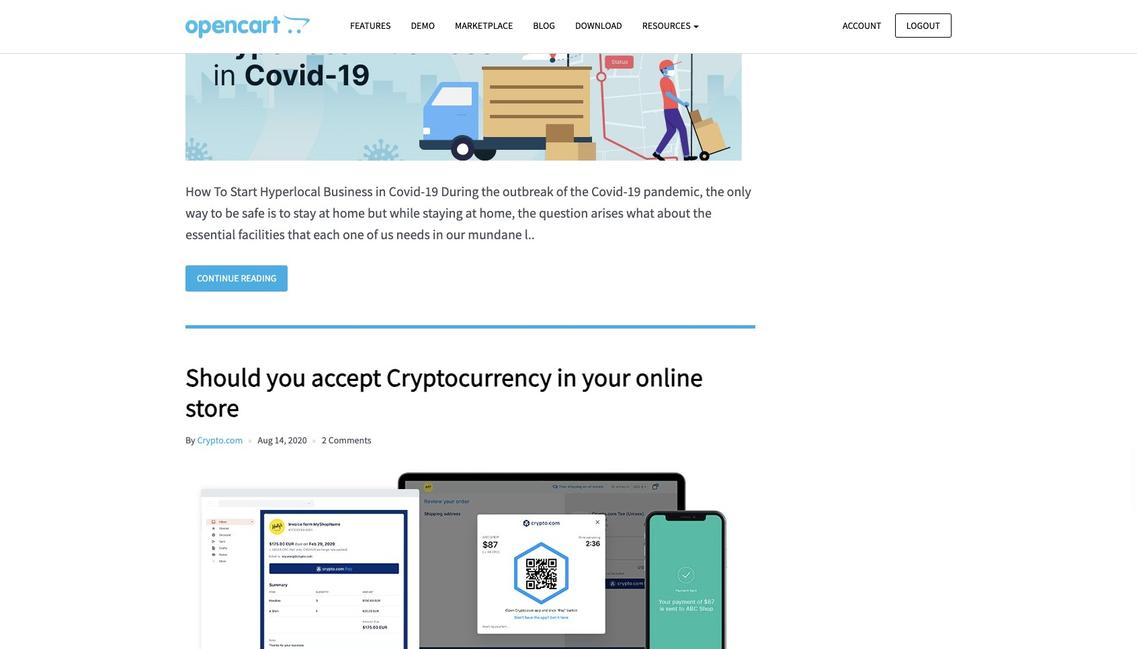 Task type: describe. For each thing, give the bounding box(es) containing it.
marketplace
[[455, 20, 513, 32]]

be
[[225, 205, 239, 221]]

essential
[[186, 226, 236, 243]]

in inside should you accept cryptocurrency in your online store
[[557, 362, 577, 393]]

to
[[214, 183, 228, 200]]

1 vertical spatial of
[[367, 226, 378, 243]]

2 comments
[[322, 435, 372, 447]]

1 at from the left
[[319, 205, 330, 221]]

aug 14, 2020
[[258, 435, 307, 447]]

2020
[[288, 435, 307, 447]]

marketplace link
[[445, 14, 523, 38]]

2
[[322, 435, 327, 447]]

should you accept cryptocurrency in your online store image
[[186, 458, 742, 650]]

how to start hyperlocal business in covid-19 during the outbreak of the covid-19 pandemic, the only way to be safe is to stay at home but while staying at home, the question arises what about the essential facilities that each one of us needs in our mundane l..
[[186, 183, 752, 243]]

staying
[[423, 205, 463, 221]]

our
[[446, 226, 466, 243]]

download link
[[566, 14, 633, 38]]

while
[[390, 205, 420, 221]]

your
[[583, 362, 631, 393]]

should you accept cryptocurrency in your online store
[[186, 362, 703, 424]]

is
[[268, 205, 277, 221]]

account link
[[832, 13, 894, 38]]

1 to from the left
[[211, 205, 223, 221]]

mundane
[[468, 226, 522, 243]]

by crypto.com
[[186, 435, 243, 447]]

home
[[333, 205, 365, 221]]

14,
[[275, 435, 287, 447]]

question
[[539, 205, 589, 221]]

store
[[186, 392, 239, 424]]

how to start hyperlocal business in covid-19 image
[[186, 0, 742, 161]]

what
[[627, 205, 655, 221]]

download
[[576, 20, 623, 32]]

continue reading link
[[186, 266, 288, 292]]

the up question
[[571, 183, 589, 200]]

hyperlocal
[[260, 183, 321, 200]]

business
[[324, 183, 373, 200]]

resources link
[[633, 14, 710, 38]]

crypto.com link
[[197, 435, 243, 447]]

continue reading
[[197, 273, 277, 285]]

logout
[[907, 19, 941, 31]]

1 horizontal spatial in
[[433, 226, 444, 243]]

logout link
[[896, 13, 952, 38]]

aug
[[258, 435, 273, 447]]

how
[[186, 183, 211, 200]]



Task type: locate. For each thing, give the bounding box(es) containing it.
features link
[[340, 14, 401, 38]]

of up question
[[557, 183, 568, 200]]

continue
[[197, 273, 239, 285]]

about
[[658, 205, 691, 221]]

way
[[186, 205, 208, 221]]

facilities
[[238, 226, 285, 243]]

1 horizontal spatial covid-
[[592, 183, 628, 200]]

2 covid- from the left
[[592, 183, 628, 200]]

resources
[[643, 20, 693, 32]]

covid- up while
[[389, 183, 425, 200]]

features
[[350, 20, 391, 32]]

arises
[[591, 205, 624, 221]]

the left only
[[706, 183, 725, 200]]

blog
[[534, 20, 555, 32]]

home,
[[480, 205, 515, 221]]

covid- up arises
[[592, 183, 628, 200]]

19
[[425, 183, 439, 200], [628, 183, 641, 200]]

2 19 from the left
[[628, 183, 641, 200]]

19 up what
[[628, 183, 641, 200]]

the down outbreak on the left of the page
[[518, 205, 537, 221]]

in up but
[[376, 183, 386, 200]]

2 at from the left
[[466, 205, 477, 221]]

start
[[230, 183, 257, 200]]

should you accept cryptocurrency in your online store link
[[186, 362, 756, 424]]

at right stay
[[319, 205, 330, 221]]

0 horizontal spatial 19
[[425, 183, 439, 200]]

0 horizontal spatial to
[[211, 205, 223, 221]]

1 vertical spatial in
[[433, 226, 444, 243]]

0 horizontal spatial of
[[367, 226, 378, 243]]

to right "is"
[[279, 205, 291, 221]]

1 horizontal spatial at
[[466, 205, 477, 221]]

19 up staying
[[425, 183, 439, 200]]

should
[[186, 362, 262, 393]]

cryptocurrency
[[387, 362, 552, 393]]

pandemic,
[[644, 183, 704, 200]]

the right "about"
[[694, 205, 712, 221]]

opencart - blog image
[[186, 14, 310, 38]]

stay
[[294, 205, 316, 221]]

during
[[441, 183, 479, 200]]

in left your
[[557, 362, 577, 393]]

of
[[557, 183, 568, 200], [367, 226, 378, 243]]

but
[[368, 205, 387, 221]]

crypto.com
[[197, 435, 243, 447]]

2 vertical spatial in
[[557, 362, 577, 393]]

of left us
[[367, 226, 378, 243]]

that
[[288, 226, 311, 243]]

0 vertical spatial in
[[376, 183, 386, 200]]

accept
[[311, 362, 382, 393]]

2 horizontal spatial in
[[557, 362, 577, 393]]

blog link
[[523, 14, 566, 38]]

online
[[636, 362, 703, 393]]

1 horizontal spatial of
[[557, 183, 568, 200]]

to left be
[[211, 205, 223, 221]]

one
[[343, 226, 364, 243]]

at down the "during"
[[466, 205, 477, 221]]

each
[[314, 226, 340, 243]]

0 horizontal spatial covid-
[[389, 183, 425, 200]]

in
[[376, 183, 386, 200], [433, 226, 444, 243], [557, 362, 577, 393]]

1 horizontal spatial to
[[279, 205, 291, 221]]

1 19 from the left
[[425, 183, 439, 200]]

us
[[381, 226, 394, 243]]

you
[[267, 362, 306, 393]]

in left our
[[433, 226, 444, 243]]

only
[[727, 183, 752, 200]]

0 horizontal spatial in
[[376, 183, 386, 200]]

demo
[[411, 20, 435, 32]]

1 horizontal spatial 19
[[628, 183, 641, 200]]

needs
[[396, 226, 430, 243]]

by
[[186, 435, 195, 447]]

to
[[211, 205, 223, 221], [279, 205, 291, 221]]

demo link
[[401, 14, 445, 38]]

the up home,
[[482, 183, 500, 200]]

the
[[482, 183, 500, 200], [571, 183, 589, 200], [706, 183, 725, 200], [518, 205, 537, 221], [694, 205, 712, 221]]

0 horizontal spatial at
[[319, 205, 330, 221]]

outbreak
[[503, 183, 554, 200]]

reading
[[241, 273, 277, 285]]

comments
[[329, 435, 372, 447]]

covid-
[[389, 183, 425, 200], [592, 183, 628, 200]]

2 to from the left
[[279, 205, 291, 221]]

1 covid- from the left
[[389, 183, 425, 200]]

at
[[319, 205, 330, 221], [466, 205, 477, 221]]

account
[[843, 19, 882, 31]]

safe
[[242, 205, 265, 221]]

0 vertical spatial of
[[557, 183, 568, 200]]

l..
[[525, 226, 535, 243]]



Task type: vqa. For each thing, say whether or not it's contained in the screenshot.
one on the top of page
yes



